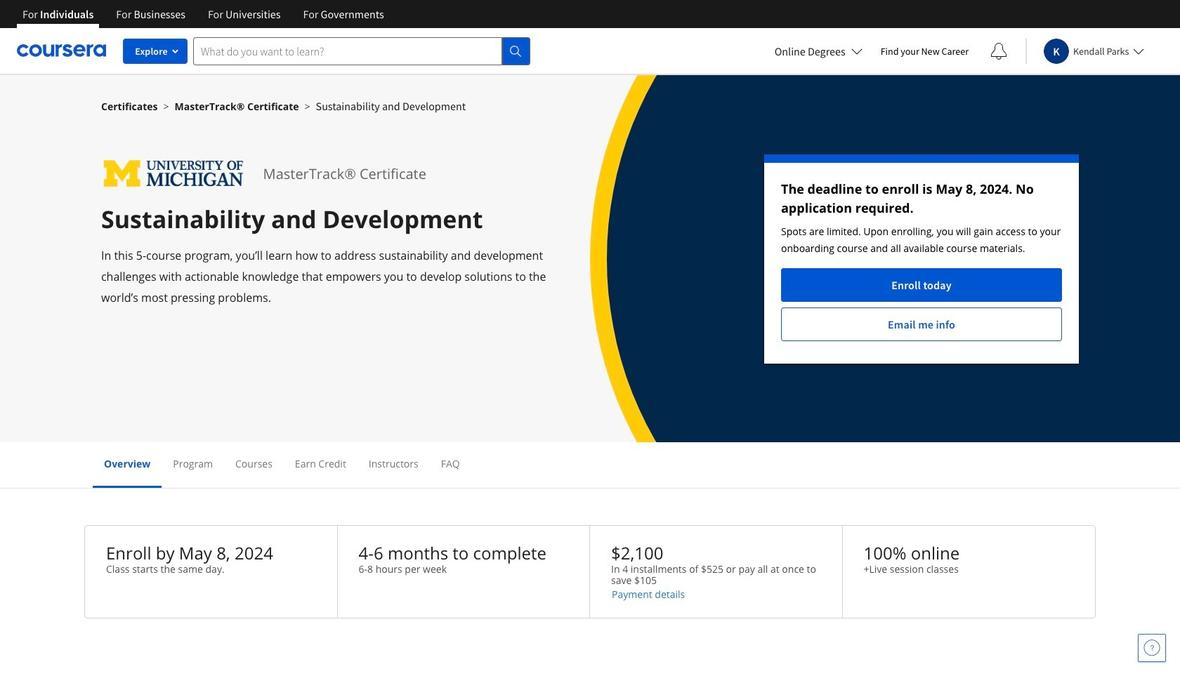 Task type: locate. For each thing, give the bounding box(es) containing it.
status
[[765, 155, 1079, 364]]

university of michigan image
[[101, 155, 246, 193]]

What do you want to learn? text field
[[193, 37, 502, 65]]

None search field
[[193, 37, 531, 65]]



Task type: describe. For each thing, give the bounding box(es) containing it.
coursera image
[[17, 40, 106, 62]]

help center image
[[1144, 640, 1161, 657]]

certificate menu element
[[93, 443, 1088, 488]]

banner navigation
[[11, 0, 395, 28]]



Task type: vqa. For each thing, say whether or not it's contained in the screenshot.
the Search in course text box
no



